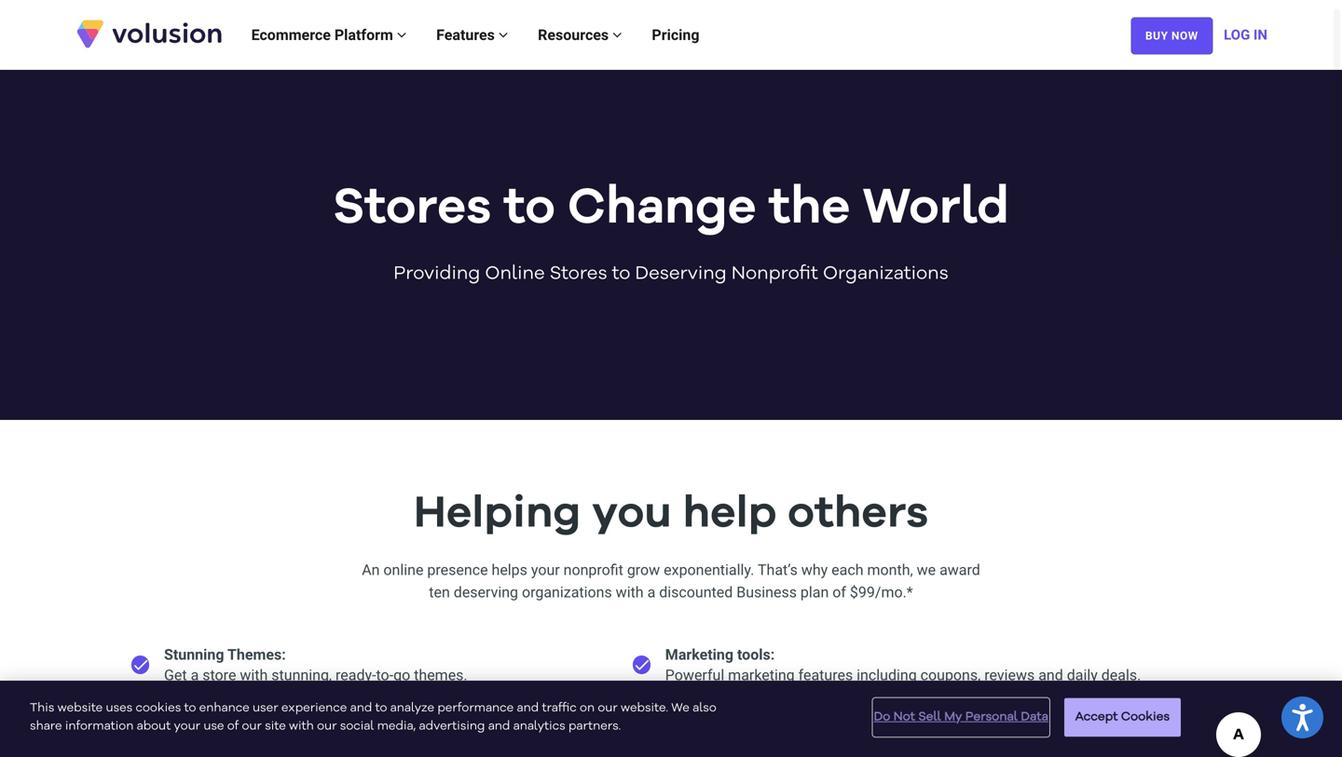 Task type: locate. For each thing, give the bounding box(es) containing it.
a
[[648, 584, 656, 602], [191, 667, 199, 685], [496, 739, 504, 757]]

your up organizations
[[531, 561, 560, 579]]

in
[[698, 739, 710, 757], [1056, 739, 1068, 757]]

to up mobile
[[184, 703, 196, 715]]

cookies
[[1121, 712, 1170, 724]]

angle down image inside features 'link'
[[499, 28, 508, 42]]

0 horizontal spatial a
[[191, 667, 199, 685]]

to up online
[[504, 184, 555, 235]]

angle down image for features
[[499, 28, 508, 42]]

store down stunning on the bottom
[[203, 667, 236, 685]]

pricing
[[652, 26, 700, 44]]

angle down image inside the resources link
[[613, 28, 622, 42]]

our down user
[[242, 721, 262, 733]]

and up "social"
[[350, 703, 372, 715]]

plan
[[801, 584, 829, 602]]

in right the build
[[1056, 739, 1068, 757]]

ten
[[429, 584, 450, 602]]

with down grow in the bottom left of the page
[[616, 584, 644, 602]]

a left free
[[496, 739, 504, 757]]

that's
[[758, 561, 798, 579]]

customers inside stay in touch with your members and customers with build in crm, email
[[914, 739, 985, 757]]

also
[[693, 703, 717, 715]]

2 done from the left
[[633, 656, 651, 675]]

we
[[672, 703, 690, 715]]

on
[[580, 703, 595, 715]]

of
[[833, 584, 846, 602], [227, 721, 239, 733]]

take
[[164, 739, 196, 757]]

media,
[[377, 721, 416, 733]]

1 vertical spatial a
[[191, 667, 199, 685]]

0 vertical spatial store
[[203, 667, 236, 685]]

and
[[1039, 667, 1064, 685], [350, 703, 372, 715], [517, 703, 539, 715], [488, 721, 510, 733], [885, 739, 910, 757]]

0 vertical spatial a
[[648, 584, 656, 602]]

ecommerce platform link
[[236, 7, 422, 63]]

2 angle down image from the left
[[499, 28, 508, 42]]

1 angle down image from the left
[[397, 28, 407, 42]]

done up website.
[[633, 656, 651, 675]]

nonprofit
[[732, 265, 818, 284]]

1 horizontal spatial customers
[[914, 739, 985, 757]]

marketing
[[728, 667, 795, 685]]

0 horizontal spatial in
[[698, 739, 710, 757]]

an online presence helps your nonprofit grow exponentially. that's why each month, we award ten deserving organizations with a discounted business plan of $99/mo.*
[[362, 561, 981, 602]]

stores
[[333, 184, 492, 235], [550, 265, 607, 284]]

1 horizontal spatial in
[[1056, 739, 1068, 757]]

1 horizontal spatial of
[[833, 584, 846, 602]]

now
[[1172, 29, 1199, 42]]

website.
[[621, 703, 668, 715]]

store down store:
[[232, 739, 265, 757]]

2 in from the left
[[1056, 739, 1068, 757]]

traffic
[[542, 703, 577, 715]]

ecommerce platform
[[251, 26, 397, 44]]

1 horizontal spatial angle down image
[[499, 28, 508, 42]]

our
[[598, 703, 618, 715], [242, 721, 262, 733], [317, 721, 337, 733]]

1 vertical spatial of
[[227, 721, 239, 733]]

with down the themes:
[[240, 667, 268, 685]]

a right get
[[191, 667, 199, 685]]

stunning themes: get a store with stunning, ready-to-go themes.
[[164, 646, 468, 685]]

your
[[531, 561, 560, 579], [174, 721, 200, 733], [199, 739, 228, 757], [333, 739, 362, 757], [786, 739, 815, 757]]

with inside stunning themes: get a store with stunning, ready-to-go themes.
[[240, 667, 268, 685]]

store inside mobile store: take your store wherever your customers are with a free mobile-
[[232, 739, 265, 757]]

customers
[[365, 739, 436, 757], [914, 739, 985, 757]]

a down grow in the bottom left of the page
[[648, 584, 656, 602]]

your left members
[[786, 739, 815, 757]]

themes.
[[414, 667, 468, 685]]

stores right online
[[550, 265, 607, 284]]

1 vertical spatial stores
[[550, 265, 607, 284]]

0 vertical spatial of
[[833, 584, 846, 602]]

stay in touch with your members and customers with build in crm, email
[[665, 739, 1146, 758]]

customers for with
[[914, 739, 985, 757]]

organizations
[[522, 584, 612, 602]]

angle down image right platform
[[397, 28, 407, 42]]

3 angle down image from the left
[[613, 28, 622, 42]]

to
[[504, 184, 555, 235], [612, 265, 631, 284], [184, 703, 196, 715], [375, 703, 387, 715]]

1 customers from the left
[[365, 739, 436, 757]]

customers down my
[[914, 739, 985, 757]]

with up wherever
[[289, 721, 314, 733]]

0 horizontal spatial of
[[227, 721, 239, 733]]

0 horizontal spatial customers
[[365, 739, 436, 757]]

with down the personal
[[988, 739, 1016, 757]]

providing online stores to deserving nonprofit organizations
[[394, 265, 949, 284]]

store for store:
[[232, 739, 265, 757]]

features link
[[422, 7, 523, 63]]

accept cookies button
[[1065, 699, 1181, 738]]

grow
[[627, 561, 660, 579]]

tools:
[[737, 646, 775, 664]]

in right stay
[[698, 739, 710, 757]]

our down experience
[[317, 721, 337, 733]]

powerful
[[665, 667, 725, 685]]

each
[[832, 561, 864, 579]]

members
[[819, 739, 882, 757]]

accept
[[1076, 712, 1118, 724]]

0 horizontal spatial done
[[131, 656, 150, 675]]

your up the take
[[174, 721, 200, 733]]

mobile-
[[537, 739, 587, 757]]

advertising
[[419, 721, 485, 733]]

of down each
[[833, 584, 846, 602]]

and up free
[[488, 721, 510, 733]]

and up "analytics" in the bottom left of the page
[[517, 703, 539, 715]]

stores up the providing
[[333, 184, 492, 235]]

award
[[940, 561, 981, 579]]

with right touch
[[755, 739, 783, 757]]

0 vertical spatial stores
[[333, 184, 492, 235]]

do
[[874, 712, 891, 724]]

exponentially.
[[664, 561, 755, 579]]

your inside an online presence helps your nonprofit grow exponentially. that's why each month, we award ten deserving organizations with a discounted business plan of $99/mo.*
[[531, 561, 560, 579]]

of right 'use'
[[227, 721, 239, 733]]

2 vertical spatial a
[[496, 739, 504, 757]]

1 horizontal spatial a
[[496, 739, 504, 757]]

a inside an online presence helps your nonprofit grow exponentially. that's why each month, we award ten deserving organizations with a discounted business plan of $99/mo.*
[[648, 584, 656, 602]]

2 horizontal spatial a
[[648, 584, 656, 602]]

providing
[[394, 265, 480, 284]]

free
[[508, 739, 534, 757]]

marketing
[[665, 646, 734, 664]]

open accessibe: accessibility options, statement and help image
[[1292, 705, 1313, 732]]

1 done from the left
[[131, 656, 150, 675]]

0 horizontal spatial angle down image
[[397, 28, 407, 42]]

do not sell my personal data
[[874, 712, 1049, 724]]

store inside stunning themes: get a store with stunning, ready-to-go themes.
[[203, 667, 236, 685]]

use
[[204, 721, 224, 733]]

2 horizontal spatial angle down image
[[613, 28, 622, 42]]

1 vertical spatial store
[[232, 739, 265, 757]]

angle down image left resources
[[499, 28, 508, 42]]

angle down image for resources
[[613, 28, 622, 42]]

done left get
[[131, 656, 150, 675]]

customers down media,
[[365, 739, 436, 757]]

with inside an online presence helps your nonprofit grow exponentially. that's why each month, we award ten deserving organizations with a discounted business plan of $99/mo.*
[[616, 584, 644, 602]]

angle down image
[[397, 28, 407, 42], [499, 28, 508, 42], [613, 28, 622, 42]]

with right are
[[464, 739, 492, 757]]

change
[[568, 184, 757, 235]]

our right "on" at the left of page
[[598, 703, 618, 715]]

platform
[[335, 26, 393, 44]]

we
[[917, 561, 936, 579]]

and left daily
[[1039, 667, 1064, 685]]

customers inside mobile store: take your store wherever your customers are with a free mobile-
[[365, 739, 436, 757]]

2 customers from the left
[[914, 739, 985, 757]]

1 horizontal spatial done
[[633, 656, 651, 675]]

to up media,
[[375, 703, 387, 715]]

month,
[[867, 561, 913, 579]]

angle down image left "pricing"
[[613, 28, 622, 42]]

deserving
[[454, 584, 518, 602]]

angle down image inside 'ecommerce platform' link
[[397, 28, 407, 42]]

and inside marketing tools: powerful marketing features including coupons, reviews and daily deals.
[[1039, 667, 1064, 685]]

and down not
[[885, 739, 910, 757]]

your down 'use'
[[199, 739, 228, 757]]

of inside an online presence helps your nonprofit grow exponentially. that's why each month, we award ten deserving organizations with a discounted business plan of $99/mo.*
[[833, 584, 846, 602]]

presence
[[427, 561, 488, 579]]

partners.
[[569, 721, 621, 733]]



Task type: describe. For each thing, give the bounding box(es) containing it.
go
[[393, 667, 410, 685]]

buy now
[[1146, 29, 1199, 42]]

in
[[1254, 27, 1268, 43]]

2 horizontal spatial our
[[598, 703, 618, 715]]

a inside mobile store: take your store wherever your customers are with a free mobile-
[[496, 739, 504, 757]]

nonprofit
[[564, 561, 624, 579]]

angle down image for ecommerce platform
[[397, 28, 407, 42]]

share
[[30, 721, 62, 733]]

with inside mobile store: take your store wherever your customers are with a free mobile-
[[464, 739, 492, 757]]

helps
[[492, 561, 528, 579]]

helping
[[414, 492, 581, 537]]

stunning
[[164, 646, 224, 664]]

build
[[1020, 739, 1052, 757]]

analytics
[[513, 721, 566, 733]]

stay
[[665, 739, 694, 757]]

pricing link
[[637, 7, 715, 63]]

analyze
[[390, 703, 434, 715]]

a inside stunning themes: get a store with stunning, ready-to-go themes.
[[191, 667, 199, 685]]

online
[[384, 561, 424, 579]]

discounted
[[659, 584, 733, 602]]

done for powerful
[[633, 656, 651, 675]]

your inside this website uses cookies to enhance user experience and to analyze performance and traffic on our website. we also share information about your use of our site with our social media, advertising and analytics partners.
[[174, 721, 200, 733]]

volusion logo image
[[75, 18, 224, 50]]

email
[[1110, 739, 1146, 757]]

deserving
[[635, 265, 727, 284]]

experience
[[281, 703, 347, 715]]

about
[[137, 721, 171, 733]]

sell
[[919, 712, 941, 724]]

coupons,
[[921, 667, 981, 685]]

my
[[945, 712, 963, 724]]

the
[[769, 184, 851, 235]]

wherever
[[269, 739, 329, 757]]

personal
[[966, 712, 1018, 724]]

do not sell my personal data button
[[874, 700, 1049, 737]]

buy
[[1146, 29, 1169, 42]]

$99/mo.*
[[850, 584, 913, 602]]

0 horizontal spatial our
[[242, 721, 262, 733]]

log in link
[[1224, 7, 1268, 63]]

reviews
[[985, 667, 1035, 685]]

ecommerce
[[251, 26, 331, 44]]

store for themes:
[[203, 667, 236, 685]]

to left deserving
[[612, 265, 631, 284]]

help
[[683, 492, 777, 537]]

stunning,
[[272, 667, 332, 685]]

are
[[440, 739, 461, 757]]

social
[[340, 721, 374, 733]]

done for get
[[131, 656, 150, 675]]

of inside this website uses cookies to enhance user experience and to analyze performance and traffic on our website. we also share information about your use of our site with our social media, advertising and analytics partners.
[[227, 721, 239, 733]]

buy now link
[[1131, 17, 1213, 55]]

accept cookies
[[1076, 712, 1170, 724]]

log in
[[1224, 27, 1268, 43]]

1 in from the left
[[698, 739, 710, 757]]

website
[[57, 703, 103, 715]]

ready-
[[336, 667, 376, 685]]

1 horizontal spatial our
[[317, 721, 337, 733]]

resources link
[[523, 7, 637, 63]]

others
[[788, 492, 929, 537]]

performance
[[438, 703, 514, 715]]

log
[[1224, 27, 1250, 43]]

online
[[485, 265, 545, 284]]

information
[[65, 721, 134, 733]]

privacy alert dialog
[[0, 681, 1342, 758]]

mobile
[[164, 718, 210, 736]]

0 horizontal spatial stores
[[333, 184, 492, 235]]

crm,
[[1071, 739, 1106, 757]]

enhance
[[199, 703, 250, 715]]

you
[[592, 492, 672, 537]]

features
[[799, 667, 853, 685]]

mobile store: take your store wherever your customers are with a free mobile-
[[164, 718, 587, 758]]

user
[[253, 703, 278, 715]]

deals.
[[1102, 667, 1141, 685]]

why
[[802, 561, 828, 579]]

store:
[[214, 718, 252, 736]]

resources
[[538, 26, 613, 44]]

marketing tools: powerful marketing features including coupons, reviews and daily deals.
[[665, 646, 1141, 685]]

your inside stay in touch with your members and customers with build in crm, email
[[786, 739, 815, 757]]

not
[[894, 712, 916, 724]]

1 horizontal spatial stores
[[550, 265, 607, 284]]

to-
[[376, 667, 393, 685]]

customers for are
[[365, 739, 436, 757]]

cookies
[[136, 703, 181, 715]]

with inside this website uses cookies to enhance user experience and to analyze performance and traffic on our website. we also share information about your use of our site with our social media, advertising and analytics partners.
[[289, 721, 314, 733]]

daily
[[1067, 667, 1098, 685]]

stores to change the world
[[333, 184, 1010, 235]]

touch
[[713, 739, 751, 757]]

helping you help others
[[414, 492, 929, 537]]

themes:
[[227, 646, 286, 664]]

your down "social"
[[333, 739, 362, 757]]

this website uses cookies to enhance user experience and to analyze performance and traffic on our website. we also share information about your use of our site with our social media, advertising and analytics partners.
[[30, 703, 717, 733]]

and inside stay in touch with your members and customers with build in crm, email
[[885, 739, 910, 757]]

an
[[362, 561, 380, 579]]

this
[[30, 703, 54, 715]]

including
[[857, 667, 917, 685]]

features
[[436, 26, 499, 44]]

get
[[164, 667, 187, 685]]



Task type: vqa. For each thing, say whether or not it's contained in the screenshot.
the leftmost the we
no



